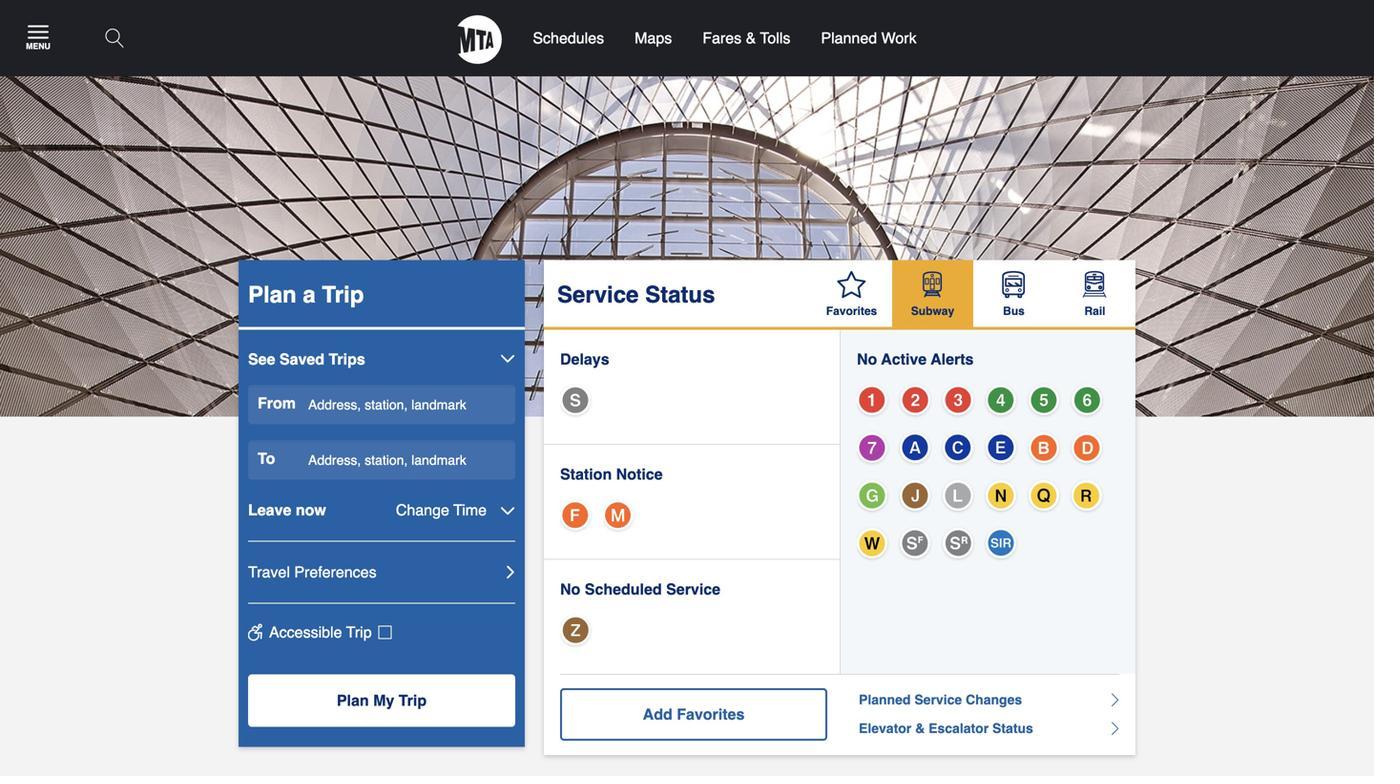 Task type: vqa. For each thing, say whether or not it's contained in the screenshot.
Doing
no



Task type: locate. For each thing, give the bounding box(es) containing it.
tolls
[[760, 29, 791, 47]]

line f element
[[560, 500, 591, 530]]

no
[[857, 350, 878, 368], [560, 580, 581, 598]]

1 vertical spatial favorites
[[677, 706, 745, 723]]

line 1 element
[[857, 385, 888, 415]]

planned work link
[[806, 0, 932, 76]]

planned service changes
[[859, 692, 1023, 707]]

1 vertical spatial status
[[993, 721, 1034, 736]]

service
[[558, 281, 639, 308], [666, 580, 721, 598], [915, 692, 962, 707]]

service right scheduled
[[666, 580, 721, 598]]

fares
[[703, 29, 742, 47]]

2 horizontal spatial service
[[915, 692, 962, 707]]

0 vertical spatial trip
[[322, 281, 364, 308]]

favorites link
[[811, 260, 893, 327]]

& left tolls
[[746, 29, 756, 47]]

add favorites
[[643, 706, 745, 723]]

0 horizontal spatial plan
[[248, 281, 297, 308]]

planned work
[[821, 29, 917, 47]]

rail link
[[1055, 260, 1136, 327]]

line 4 element
[[986, 385, 1017, 415]]

1 horizontal spatial no
[[857, 350, 878, 368]]

tab list
[[811, 260, 1136, 327]]

service status
[[558, 281, 715, 308]]

0 horizontal spatial &
[[746, 29, 756, 47]]

1 horizontal spatial list
[[857, 382, 1120, 573]]

maps link
[[620, 0, 688, 76]]

line g element
[[857, 480, 888, 511]]

line 3 element
[[943, 385, 974, 415]]

tab list containing favorites
[[811, 260, 1136, 327]]

planned up elevator
[[859, 692, 911, 707]]

travel preferences
[[248, 563, 377, 581]]

To search field
[[248, 440, 516, 479]]

trips
[[329, 350, 365, 368]]

favorites right add
[[677, 706, 745, 723]]

elevator & escalator status
[[859, 721, 1034, 736]]

no scheduled service heading
[[560, 580, 824, 598]]

1 horizontal spatial &
[[916, 721, 925, 736]]

0 horizontal spatial service
[[558, 281, 639, 308]]

1 vertical spatial trip
[[346, 623, 372, 641]]

region
[[248, 327, 516, 727]]

escalator
[[929, 721, 989, 736]]

favorites inside "button"
[[677, 706, 745, 723]]

see
[[248, 350, 275, 368]]

1 vertical spatial &
[[916, 721, 925, 736]]

no up line z element
[[560, 580, 581, 598]]

0 vertical spatial &
[[746, 29, 756, 47]]

plan inside region
[[337, 691, 369, 709]]

no left active
[[857, 350, 878, 368]]

service up elevator & escalator status
[[915, 692, 962, 707]]

1 horizontal spatial service
[[666, 580, 721, 598]]

2 vertical spatial service
[[915, 692, 962, 707]]

list for station notice
[[560, 497, 824, 545]]

& for escalator
[[916, 721, 925, 736]]

0 vertical spatial status
[[645, 281, 715, 308]]

trip right the my
[[399, 691, 427, 709]]

no active alerts heading
[[857, 350, 1120, 368]]

delays heading
[[560, 350, 824, 368]]

status up delays heading
[[645, 281, 715, 308]]

saved
[[280, 350, 325, 368]]

0 vertical spatial planned
[[821, 29, 877, 47]]

trip right a
[[322, 281, 364, 308]]

line r element
[[1072, 480, 1103, 511]]

1 horizontal spatial favorites
[[827, 304, 878, 318]]

plan left a
[[248, 281, 297, 308]]

to
[[258, 449, 275, 467]]

trip for plan a trip
[[322, 281, 364, 308]]

0 vertical spatial service
[[558, 281, 639, 308]]

accessible
[[269, 623, 342, 641]]

0 vertical spatial no
[[857, 350, 878, 368]]

plan left the my
[[337, 691, 369, 709]]

1 vertical spatial planned
[[859, 692, 911, 707]]

planned inside "link"
[[821, 29, 877, 47]]

maps
[[635, 29, 672, 47]]

no for no scheduled service
[[560, 580, 581, 598]]

line d element
[[1072, 432, 1103, 463]]

planned for planned work
[[821, 29, 877, 47]]

accessible trip
[[269, 623, 372, 641]]

mta image
[[458, 15, 503, 64]]

2 vertical spatial trip
[[399, 691, 427, 709]]

line 2 element
[[900, 385, 931, 415]]

0 vertical spatial plan
[[248, 281, 297, 308]]

&
[[746, 29, 756, 47], [916, 721, 925, 736]]

status down changes
[[993, 721, 1034, 736]]

0 horizontal spatial favorites
[[677, 706, 745, 723]]

plan a trip
[[248, 281, 364, 308]]

plan
[[248, 281, 297, 308], [337, 691, 369, 709]]

line 6 element
[[1072, 385, 1103, 415]]

travel preferences button
[[248, 561, 516, 604]]

work
[[882, 29, 917, 47]]

elevator
[[859, 721, 912, 736]]

navigation
[[0, 0, 1375, 416]]

station notice heading
[[560, 465, 824, 483]]

line q element
[[1029, 480, 1060, 511]]

change time
[[396, 501, 487, 519]]

favorites up no active alerts
[[827, 304, 878, 318]]

changes
[[966, 692, 1023, 707]]

trip inside plan my trip link
[[399, 691, 427, 709]]

plan for plan my trip
[[337, 691, 369, 709]]

planned
[[821, 29, 877, 47], [859, 692, 911, 707]]

1 vertical spatial plan
[[337, 691, 369, 709]]

service up delays
[[558, 281, 639, 308]]

list
[[857, 382, 1120, 573], [560, 497, 824, 545]]

add favorites button
[[560, 688, 828, 741]]

trip right accessible
[[346, 623, 372, 641]]

region containing see saved trips
[[248, 327, 516, 727]]

rail
[[1085, 304, 1106, 318]]

& right elevator
[[916, 721, 925, 736]]

0 vertical spatial favorites
[[827, 304, 878, 318]]

favorites
[[827, 304, 878, 318], [677, 706, 745, 723]]

0 horizontal spatial list
[[560, 497, 824, 545]]

1 vertical spatial service
[[666, 580, 721, 598]]

planned service changes link
[[859, 688, 1120, 717]]

line 5 element
[[1029, 385, 1060, 415]]

time
[[454, 501, 487, 519]]

1 vertical spatial no
[[560, 580, 581, 598]]

1 horizontal spatial plan
[[337, 691, 369, 709]]

no for no active alerts
[[857, 350, 878, 368]]

trip
[[322, 281, 364, 308], [346, 623, 372, 641], [399, 691, 427, 709]]

planned left work
[[821, 29, 877, 47]]

status
[[645, 281, 715, 308], [993, 721, 1034, 736]]

line z element
[[560, 615, 591, 645]]

& inside "navigation"
[[746, 29, 756, 47]]

0 horizontal spatial no
[[560, 580, 581, 598]]

leave now
[[248, 501, 326, 519]]

line fs element
[[900, 528, 931, 558]]



Task type: describe. For each thing, give the bounding box(es) containing it.
From search field
[[248, 385, 516, 424]]

menu
[[26, 42, 50, 51]]

now
[[296, 501, 326, 519]]

see saved trips
[[248, 350, 365, 368]]

fares & tolls
[[703, 29, 791, 47]]

change
[[396, 501, 450, 519]]

subway link
[[893, 260, 974, 327]]

line h element
[[943, 528, 974, 558]]

delays
[[560, 350, 610, 368]]

elevator & escalator status link
[[859, 717, 1120, 740]]

station
[[560, 465, 612, 483]]

line e element
[[986, 432, 1017, 463]]

plan my trip
[[337, 691, 427, 709]]

active
[[882, 350, 927, 368]]

line b element
[[1029, 432, 1060, 463]]

& for tolls
[[746, 29, 756, 47]]

line c element
[[943, 432, 974, 463]]

subway
[[912, 304, 955, 318]]

bus
[[1004, 304, 1025, 318]]

line l element
[[943, 480, 974, 511]]

search image
[[105, 29, 124, 48]]

travel
[[248, 563, 290, 581]]

list for no active alerts
[[857, 382, 1120, 573]]

line gs element
[[560, 385, 591, 415]]

from
[[258, 394, 296, 412]]

plan for plan a trip
[[248, 281, 297, 308]]

1 horizontal spatial status
[[993, 721, 1034, 736]]

schedules
[[533, 29, 604, 47]]

no scheduled service
[[560, 580, 721, 598]]

preferences
[[294, 563, 377, 581]]

notice
[[616, 465, 663, 483]]

line si element
[[986, 528, 1017, 558]]

see saved trips button
[[248, 327, 516, 371]]

station notice
[[560, 465, 663, 483]]

fares & tolls link
[[688, 0, 806, 76]]

line w element
[[857, 528, 888, 558]]

line n element
[[986, 480, 1017, 511]]

line j element
[[900, 480, 931, 511]]

navigation containing schedules
[[0, 0, 1375, 416]]

schedules link
[[518, 0, 620, 76]]

a
[[303, 281, 316, 308]]

no active alerts
[[857, 350, 974, 368]]

line m element
[[603, 500, 634, 530]]

leave
[[248, 501, 292, 519]]

plan my trip link
[[248, 674, 516, 727]]

scheduled
[[585, 580, 662, 598]]

add
[[643, 706, 673, 723]]

planned for planned service changes
[[859, 692, 911, 707]]

line 7 element
[[857, 432, 888, 463]]

bus link
[[974, 260, 1055, 327]]

trip for plan my trip
[[399, 691, 427, 709]]

0 horizontal spatial status
[[645, 281, 715, 308]]

alerts
[[931, 350, 974, 368]]

my
[[373, 691, 395, 709]]

line a element
[[900, 432, 931, 463]]



